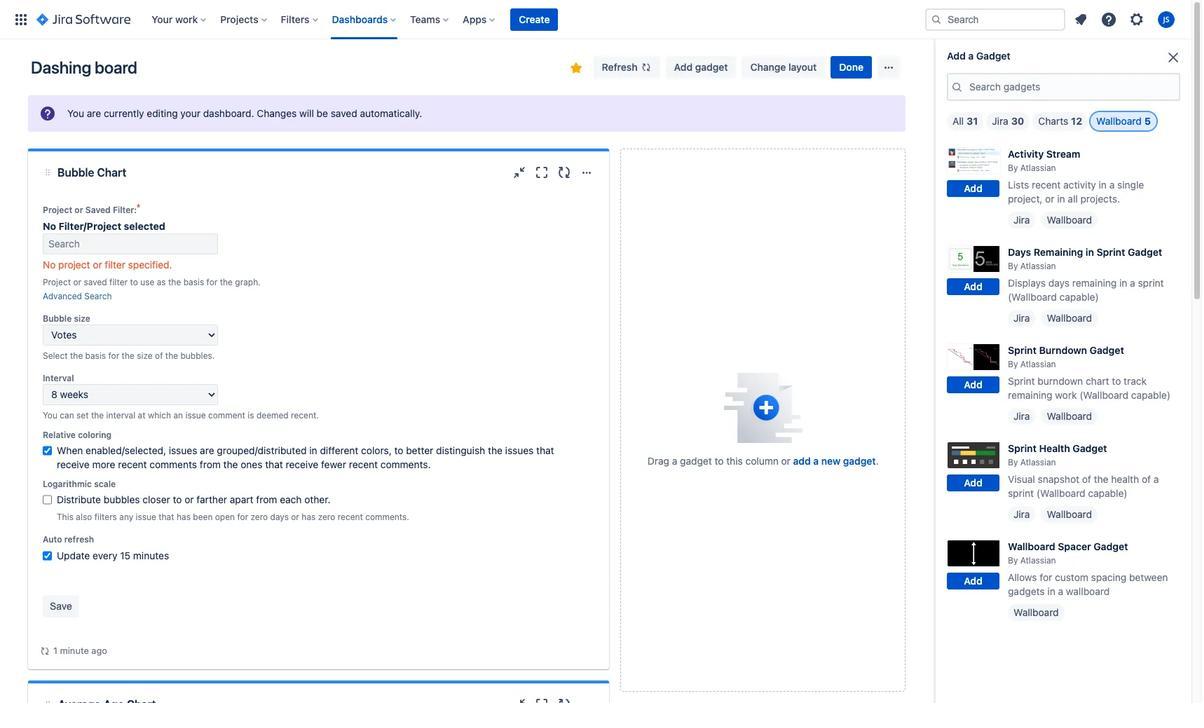 Task type: locate. For each thing, give the bounding box(es) containing it.
this
[[57, 512, 74, 523]]

2 has from the left
[[302, 512, 316, 523]]

of left "bubbles."
[[155, 351, 163, 361]]

you down the dashing board
[[67, 107, 84, 119]]

wallboard up health
[[1047, 410, 1093, 422]]

0 horizontal spatial from
[[200, 459, 221, 471]]

1 horizontal spatial remaining
[[1073, 277, 1117, 289]]

capable) inside sprint burndown gadget by atlassian sprint burndown chart to track remaining work (wallboard capable)
[[1132, 389, 1171, 401]]

saved inside the no project or filter specified. project or saved filter to use as the basis for the graph. advanced search
[[84, 277, 107, 288]]

2 add button from the top
[[948, 279, 1000, 296]]

1
[[53, 645, 57, 656]]

.
[[876, 455, 879, 467]]

no
[[43, 220, 56, 232], [43, 259, 56, 271]]

add button down sprint health gadget image
[[948, 475, 1000, 492]]

filter:
[[113, 205, 137, 215]]

add right refresh icon
[[674, 61, 693, 73]]

0 horizontal spatial issue
[[136, 512, 156, 523]]

days down remaining
[[1049, 277, 1070, 289]]

search field down the selected
[[43, 234, 218, 255]]

1 vertical spatial saved
[[84, 277, 107, 288]]

you can set the interval at which an issue comment is deemed recent.
[[43, 410, 319, 421]]

remaining
[[1034, 246, 1084, 258]]

you inside bubble chart region
[[43, 410, 57, 421]]

0 horizontal spatial zero
[[251, 512, 268, 523]]

the right distinguish
[[488, 445, 503, 457]]

0 vertical spatial from
[[200, 459, 221, 471]]

you for you can set the interval at which an issue comment is deemed recent.
[[43, 410, 57, 421]]

filters
[[281, 13, 310, 25]]

the left "health"
[[1095, 473, 1109, 485]]

sprint inside days remaining in sprint gadget by atlassian displays days remaining in a sprint (wallboard capable)
[[1097, 246, 1126, 258]]

1 vertical spatial work
[[1056, 389, 1078, 401]]

the right 'as'
[[168, 277, 181, 288]]

scale
[[94, 479, 116, 490]]

no inside the no project or filter specified. project or saved filter to use as the basis for the graph. advanced search
[[43, 259, 56, 271]]

refresh button
[[594, 56, 660, 79]]

search field up add a gadget
[[926, 8, 1066, 31]]

days down each
[[270, 512, 289, 523]]

more dashboard actions image
[[881, 59, 898, 76]]

1 horizontal spatial sprint
[[1139, 277, 1165, 289]]

settings image
[[1129, 11, 1146, 28]]

2 project from the top
[[43, 277, 71, 288]]

remaining inside days remaining in sprint gadget by atlassian displays days remaining in a sprint (wallboard capable)
[[1073, 277, 1117, 289]]

None submit
[[43, 595, 79, 618]]

jira down project,
[[1014, 214, 1031, 226]]

no left the filter/project
[[43, 220, 56, 232]]

gadget up spacing
[[1094, 541, 1129, 553]]

1 horizontal spatial days
[[1049, 277, 1070, 289]]

by for sprint burndown gadget
[[1009, 359, 1019, 370]]

4 by from the top
[[1009, 457, 1019, 468]]

capable) for in
[[1060, 291, 1100, 303]]

add down the wallboard spacer gadget "image" at bottom right
[[965, 575, 983, 587]]

0 horizontal spatial you
[[43, 410, 57, 421]]

1 horizontal spatial issues
[[505, 445, 534, 457]]

bubble inside region
[[43, 314, 72, 324]]

gadget inside sprint burndown gadget by atlassian sprint burndown chart to track remaining work (wallboard capable)
[[1090, 344, 1125, 356]]

refresh
[[602, 61, 638, 73]]

(wallboard down displays
[[1009, 291, 1058, 303]]

filter up search
[[109, 277, 128, 288]]

4 atlassian from the top
[[1021, 457, 1057, 468]]

atlassian
[[1021, 163, 1057, 173], [1021, 261, 1057, 271], [1021, 359, 1057, 370], [1021, 457, 1057, 468], [1021, 555, 1057, 566]]

or
[[1046, 193, 1055, 205], [75, 205, 83, 215], [93, 259, 102, 271], [73, 277, 81, 288], [782, 455, 791, 467], [185, 494, 194, 506], [291, 512, 299, 523]]

allows
[[1009, 572, 1038, 584]]

0 horizontal spatial issues
[[169, 445, 197, 457]]

jira for sprint burndown gadget
[[1014, 410, 1031, 422]]

atlassian up allows
[[1021, 555, 1057, 566]]

1 vertical spatial that
[[265, 459, 283, 471]]

1 horizontal spatial you
[[67, 107, 84, 119]]

gadget for health
[[1073, 443, 1108, 454]]

bubble down advanced
[[43, 314, 72, 324]]

wallboard spacer gadget by atlassian allows for custom spacing between gadgets in a wallboard
[[1009, 541, 1169, 598]]

0 horizontal spatial has
[[177, 512, 191, 523]]

add button down activity stream image
[[948, 181, 1000, 197]]

an arrow curved in a circular way on the button that refreshes the dashboard image
[[39, 646, 50, 657]]

0 vertical spatial basis
[[184, 277, 204, 288]]

add button down days remaining in sprint gadget image
[[948, 279, 1000, 296]]

a
[[969, 50, 974, 62], [1110, 179, 1115, 191], [1131, 277, 1136, 289], [672, 455, 678, 467], [814, 455, 819, 467], [1154, 473, 1160, 485], [1059, 586, 1064, 598]]

projects.
[[1081, 193, 1121, 205]]

add button for allows for custom spacing between gadgets in a wallboard
[[948, 573, 1000, 590]]

done link
[[831, 56, 872, 79]]

project up the filter/project
[[43, 205, 72, 215]]

(wallboard inside sprint health gadget by atlassian visual snapshot of the health of a sprint (wallboard capable)
[[1037, 487, 1086, 499]]

0 vertical spatial issue
[[185, 410, 206, 421]]

add for days remaining in sprint gadget
[[965, 281, 983, 293]]

atlassian inside days remaining in sprint gadget by atlassian displays days remaining in a sprint (wallboard capable)
[[1021, 261, 1057, 271]]

0 horizontal spatial are
[[87, 107, 101, 119]]

add button for visual snapshot of the health of a sprint (wallboard capable)
[[948, 475, 1000, 492]]

(wallboard inside sprint burndown gadget by atlassian sprint burndown chart to track remaining work (wallboard capable)
[[1080, 389, 1129, 401]]

from inside distribute bubbles closer to or farther apart from each other. this also filters any issue that has been open for zero days or has zero recent comments.
[[256, 494, 277, 506]]

all 31
[[953, 115, 979, 127]]

or up the advanced search link
[[73, 277, 81, 288]]

gadget down single
[[1129, 246, 1163, 258]]

bubble
[[57, 166, 94, 179], [43, 314, 72, 324]]

0 horizontal spatial remaining
[[1009, 389, 1053, 401]]

0 horizontal spatial sprint
[[1009, 487, 1035, 499]]

gadget inside sprint health gadget by atlassian visual snapshot of the health of a sprint (wallboard capable)
[[1073, 443, 1108, 454]]

help image
[[1101, 11, 1118, 28]]

auto
[[43, 534, 62, 545]]

banner
[[0, 0, 1192, 39]]

1 vertical spatial comments.
[[366, 512, 410, 523]]

lists
[[1009, 179, 1030, 191]]

add button for lists recent activity in a single project, or in all projects.
[[948, 181, 1000, 197]]

remaining
[[1073, 277, 1117, 289], [1009, 389, 1053, 401]]

recent
[[1032, 179, 1061, 191], [118, 459, 147, 471], [349, 459, 378, 471], [338, 512, 363, 523]]

by inside sprint health gadget by atlassian visual snapshot of the health of a sprint (wallboard capable)
[[1009, 457, 1019, 468]]

sprint for visual snapshot of the health of a sprint (wallboard capable)
[[1009, 487, 1035, 499]]

by right sprint burndown gadget image
[[1009, 359, 1019, 370]]

graph.
[[235, 277, 261, 288]]

(wallboard inside days remaining in sprint gadget by atlassian displays days remaining in a sprint (wallboard capable)
[[1009, 291, 1058, 303]]

basis
[[184, 277, 204, 288], [85, 351, 106, 361]]

0 vertical spatial (wallboard
[[1009, 291, 1058, 303]]

15
[[120, 550, 131, 562]]

more actions for bubble chart gadget image
[[579, 164, 596, 181]]

capable)
[[1060, 291, 1100, 303], [1132, 389, 1171, 401], [1089, 487, 1128, 499]]

1 project from the top
[[43, 205, 72, 215]]

5
[[1145, 115, 1152, 127]]

jira down displays
[[1014, 312, 1031, 324]]

are left currently
[[87, 107, 101, 119]]

12
[[1072, 115, 1083, 127]]

1 vertical spatial you
[[43, 410, 57, 421]]

atlassian down health
[[1021, 457, 1057, 468]]

0 vertical spatial remaining
[[1073, 277, 1117, 289]]

1 vertical spatial capable)
[[1132, 389, 1171, 401]]

2 atlassian from the top
[[1021, 261, 1057, 271]]

by inside sprint burndown gadget by atlassian sprint burndown chart to track remaining work (wallboard capable)
[[1009, 359, 1019, 370]]

Search gadgets field
[[966, 74, 1180, 100]]

jira for days remaining in sprint gadget
[[1014, 312, 1031, 324]]

wallboard up allows
[[1009, 541, 1056, 553]]

capable) inside sprint health gadget by atlassian visual snapshot of the health of a sprint (wallboard capable)
[[1089, 487, 1128, 499]]

remaining down remaining
[[1073, 277, 1117, 289]]

notifications image
[[1073, 11, 1090, 28]]

to
[[130, 277, 138, 288], [1113, 375, 1122, 387], [395, 445, 404, 457], [715, 455, 724, 467], [173, 494, 182, 506]]

your
[[152, 13, 173, 25]]

sprint inside days remaining in sprint gadget by atlassian displays days remaining in a sprint (wallboard capable)
[[1139, 277, 1165, 289]]

gadget inside 'wallboard spacer gadget by atlassian allows for custom spacing between gadgets in a wallboard'
[[1094, 541, 1129, 553]]

issues right distinguish
[[505, 445, 534, 457]]

1 vertical spatial size
[[137, 351, 153, 361]]

3 add button from the top
[[948, 377, 1000, 394]]

recent down enabled/selected,
[[118, 459, 147, 471]]

basis right 'as'
[[184, 277, 204, 288]]

1 vertical spatial sprint
[[1009, 487, 1035, 499]]

gadget up chart
[[1090, 344, 1125, 356]]

to left use
[[130, 277, 138, 288]]

dashboards
[[332, 13, 388, 25]]

to right closer
[[173, 494, 182, 506]]

add for wallboard spacer gadget
[[965, 575, 983, 587]]

1 vertical spatial are
[[200, 445, 214, 457]]

issue right an
[[185, 410, 206, 421]]

1 horizontal spatial from
[[256, 494, 277, 506]]

minute
[[60, 645, 89, 656]]

or left add
[[782, 455, 791, 467]]

remaining inside sprint burndown gadget by atlassian sprint burndown chart to track remaining work (wallboard capable)
[[1009, 389, 1053, 401]]

atlassian inside sprint burndown gadget by atlassian sprint burndown chart to track remaining work (wallboard capable)
[[1021, 359, 1057, 370]]

gadget up the jira 30
[[977, 50, 1011, 62]]

days inside distribute bubbles closer to or farther apart from each other. this also filters any issue that has been open for zero days or has zero recent comments.
[[270, 512, 289, 523]]

1 by from the top
[[1009, 163, 1019, 173]]

days
[[1049, 277, 1070, 289], [270, 512, 289, 523]]

1 horizontal spatial basis
[[184, 277, 204, 288]]

the
[[168, 277, 181, 288], [220, 277, 233, 288], [70, 351, 83, 361], [122, 351, 135, 361], [165, 351, 178, 361], [91, 410, 104, 421], [488, 445, 503, 457], [223, 459, 238, 471], [1095, 473, 1109, 485]]

1 vertical spatial basis
[[85, 351, 106, 361]]

0 horizontal spatial work
[[175, 13, 198, 25]]

more
[[92, 459, 115, 471]]

filter/project
[[59, 220, 121, 232]]

2 vertical spatial that
[[159, 512, 174, 523]]

days remaining in sprint gadget image
[[948, 245, 1002, 273]]

bubble for bubble chart
[[57, 166, 94, 179]]

done
[[840, 61, 864, 73]]

2 no from the top
[[43, 259, 56, 271]]

of right "health"
[[1143, 473, 1152, 485]]

0 horizontal spatial days
[[270, 512, 289, 523]]

capable) down remaining
[[1060, 291, 1100, 303]]

bubble chart
[[57, 166, 126, 179]]

project up advanced
[[43, 277, 71, 288]]

1 horizontal spatial that
[[265, 459, 283, 471]]

1 no from the top
[[43, 220, 56, 232]]

0 vertical spatial capable)
[[1060, 291, 1100, 303]]

work right "your"
[[175, 13, 198, 25]]

issues up comments
[[169, 445, 197, 457]]

coloring
[[78, 430, 112, 440]]

banner containing your work
[[0, 0, 1192, 39]]

jira for sprint health gadget
[[1014, 508, 1031, 520]]

days inside days remaining in sprint gadget by atlassian displays days remaining in a sprint (wallboard capable)
[[1049, 277, 1070, 289]]

1 vertical spatial search field
[[43, 234, 218, 255]]

atlassian inside 'wallboard spacer gadget by atlassian allows for custom spacing between gadgets in a wallboard'
[[1021, 555, 1057, 566]]

atlassian down the activity
[[1021, 163, 1057, 173]]

enabled/selected,
[[86, 445, 166, 457]]

atlassian inside sprint health gadget by atlassian visual snapshot of the health of a sprint (wallboard capable)
[[1021, 457, 1057, 468]]

0 horizontal spatial receive
[[57, 459, 90, 471]]

0 vertical spatial sprint
[[1139, 277, 1165, 289]]

comments. down better
[[381, 459, 431, 471]]

1 vertical spatial bubble
[[43, 314, 72, 324]]

1 horizontal spatial receive
[[286, 459, 319, 471]]

changes
[[257, 107, 297, 119]]

search image
[[931, 14, 943, 25]]

add down sprint health gadget image
[[965, 477, 983, 489]]

(wallboard down snapshot at the bottom right of page
[[1037, 487, 1086, 499]]

auto refresh
[[43, 534, 94, 545]]

bubbles
[[104, 494, 140, 506]]

grouped/distributed
[[217, 445, 307, 457]]

star dashing board image
[[568, 60, 585, 76]]

teams button
[[406, 8, 455, 31]]

editing
[[147, 107, 178, 119]]

1 horizontal spatial saved
[[331, 107, 358, 119]]

capable) inside days remaining in sprint gadget by atlassian displays days remaining in a sprint (wallboard capable)
[[1060, 291, 1100, 303]]

add for sprint burndown gadget
[[965, 379, 983, 391]]

0 vertical spatial search field
[[926, 8, 1066, 31]]

1 horizontal spatial has
[[302, 512, 316, 523]]

are down comment
[[200, 445, 214, 457]]

3 by from the top
[[1009, 359, 1019, 370]]

by for sprint health gadget
[[1009, 457, 1019, 468]]

work down burndown
[[1056, 389, 1078, 401]]

minimize average age chart image
[[512, 696, 528, 703]]

recent up project,
[[1032, 179, 1061, 191]]

atlassian for burndown
[[1021, 359, 1057, 370]]

the left "bubbles."
[[165, 351, 178, 361]]

capable) down track
[[1132, 389, 1171, 401]]

apps button
[[459, 8, 501, 31]]

0 horizontal spatial of
[[155, 351, 163, 361]]

1 vertical spatial from
[[256, 494, 277, 506]]

sprint inside sprint health gadget by atlassian visual snapshot of the health of a sprint (wallboard capable)
[[1009, 487, 1035, 499]]

new
[[822, 455, 841, 467]]

2 horizontal spatial that
[[537, 445, 554, 457]]

maximize average age chart image
[[534, 696, 551, 703]]

burndown
[[1038, 375, 1084, 387]]

2 vertical spatial capable)
[[1089, 487, 1128, 499]]

(wallboard for sprint health gadget
[[1037, 487, 1086, 499]]

from left each
[[256, 494, 277, 506]]

a inside days remaining in sprint gadget by atlassian displays days remaining in a sprint (wallboard capable)
[[1131, 277, 1136, 289]]

1 horizontal spatial work
[[1056, 389, 1078, 401]]

apart
[[230, 494, 254, 506]]

bubble left "chart"
[[57, 166, 94, 179]]

by up allows
[[1009, 555, 1019, 566]]

receive down when
[[57, 459, 90, 471]]

for
[[207, 277, 218, 288], [108, 351, 119, 361], [237, 512, 248, 523], [1040, 572, 1053, 584]]

when enabled/selected, issues are grouped/distributed in different colors, to better distinguish the issues that receive more recent comments from the ones that receive fewer recent comments.
[[57, 445, 554, 471]]

add for activity stream
[[965, 183, 983, 195]]

has
[[177, 512, 191, 523], [302, 512, 316, 523]]

0 horizontal spatial size
[[74, 314, 90, 324]]

remaining down burndown
[[1009, 389, 1053, 401]]

are
[[87, 107, 101, 119], [200, 445, 214, 457]]

comment
[[208, 410, 245, 421]]

to left better
[[395, 445, 404, 457]]

1 horizontal spatial issue
[[185, 410, 206, 421]]

0 horizontal spatial that
[[159, 512, 174, 523]]

0 vertical spatial are
[[87, 107, 101, 119]]

gadget inside days remaining in sprint gadget by atlassian displays days remaining in a sprint (wallboard capable)
[[1129, 246, 1163, 258]]

for right allows
[[1040, 572, 1053, 584]]

saved right be
[[331, 107, 358, 119]]

for inside the no project or filter specified. project or saved filter to use as the basis for the graph. advanced search
[[207, 277, 218, 288]]

a inside 'wallboard spacer gadget by atlassian allows for custom spacing between gadgets in a wallboard'
[[1059, 586, 1064, 598]]

0 vertical spatial comments.
[[381, 459, 431, 471]]

saved up search
[[84, 277, 107, 288]]

0 vertical spatial bubble
[[57, 166, 94, 179]]

1 add button from the top
[[948, 181, 1000, 197]]

distribute bubbles closer to or farther apart from each other. this also filters any issue that has been open for zero days or has zero recent comments.
[[57, 494, 410, 523]]

sprint health gadget image
[[948, 442, 1002, 470]]

1 vertical spatial (wallboard
[[1080, 389, 1129, 401]]

30
[[1012, 115, 1025, 127]]

add down activity stream image
[[965, 183, 983, 195]]

no left project
[[43, 259, 56, 271]]

0 horizontal spatial search field
[[43, 234, 218, 255]]

add up all
[[948, 50, 966, 62]]

2 vertical spatial (wallboard
[[1037, 487, 1086, 499]]

2 zero from the left
[[318, 512, 335, 523]]

distinguish
[[436, 445, 486, 457]]

displays
[[1009, 277, 1046, 289]]

1 vertical spatial days
[[270, 512, 289, 523]]

1 horizontal spatial are
[[200, 445, 214, 457]]

minutes
[[133, 550, 169, 562]]

for inside distribute bubbles closer to or farther apart from each other. this also filters any issue that has been open for zero days or has zero recent comments.
[[237, 512, 248, 523]]

relative coloring
[[43, 430, 112, 440]]

1 vertical spatial remaining
[[1009, 389, 1053, 401]]

jira left '30'
[[993, 115, 1009, 127]]

days
[[1009, 246, 1032, 258]]

1 atlassian from the top
[[1021, 163, 1057, 173]]

jira software image
[[36, 11, 131, 28], [36, 11, 131, 28]]

the right select
[[70, 351, 83, 361]]

gadget
[[977, 50, 1011, 62], [1129, 246, 1163, 258], [1090, 344, 1125, 356], [1073, 443, 1108, 454], [1094, 541, 1129, 553]]

colors,
[[361, 445, 392, 457]]

add gadget img image
[[724, 373, 803, 443]]

0 vertical spatial project
[[43, 205, 72, 215]]

5 add button from the top
[[948, 573, 1000, 590]]

1 issues from the left
[[169, 445, 197, 457]]

a inside sprint health gadget by atlassian visual snapshot of the health of a sprint (wallboard capable)
[[1154, 473, 1160, 485]]

comments. down colors,
[[366, 512, 410, 523]]

1 vertical spatial issue
[[136, 512, 156, 523]]

0 vertical spatial days
[[1049, 277, 1070, 289]]

zero down apart
[[251, 512, 268, 523]]

work inside sprint burndown gadget by atlassian sprint burndown chart to track remaining work (wallboard capable)
[[1056, 389, 1078, 401]]

0 vertical spatial no
[[43, 220, 56, 232]]

add button
[[948, 181, 1000, 197], [948, 279, 1000, 296], [948, 377, 1000, 394], [948, 475, 1000, 492], [948, 573, 1000, 590]]

been
[[193, 512, 213, 523]]

for right select
[[108, 351, 119, 361]]

basis right select
[[85, 351, 106, 361]]

1 horizontal spatial search field
[[926, 8, 1066, 31]]

or inside activity stream by atlassian lists recent activity in a single project, or in all projects.
[[1046, 193, 1055, 205]]

custom
[[1056, 572, 1089, 584]]

gadget left change
[[696, 61, 728, 73]]

recent inside activity stream by atlassian lists recent activity in a single project, or in all projects.
[[1032, 179, 1061, 191]]

for left graph.
[[207, 277, 218, 288]]

2 issues from the left
[[505, 445, 534, 457]]

receive left fewer
[[286, 459, 319, 471]]

wallboard up burndown
[[1047, 312, 1093, 324]]

jira up visual
[[1014, 410, 1031, 422]]

Search field
[[926, 8, 1066, 31], [43, 234, 218, 255]]

you left can
[[43, 410, 57, 421]]

0 horizontal spatial saved
[[84, 277, 107, 288]]

(wallboard down chart
[[1080, 389, 1129, 401]]

by
[[1009, 163, 1019, 173], [1009, 261, 1019, 271], [1009, 359, 1019, 370], [1009, 457, 1019, 468], [1009, 555, 1019, 566]]

jira down visual
[[1014, 508, 1031, 520]]

0 vertical spatial work
[[175, 13, 198, 25]]

close icon image
[[1166, 49, 1183, 66]]

atlassian for spacer
[[1021, 555, 1057, 566]]

5 by from the top
[[1009, 555, 1019, 566]]

atlassian up burndown
[[1021, 359, 1057, 370]]

chart
[[97, 166, 126, 179]]

interval
[[106, 410, 136, 421]]

track
[[1124, 375, 1147, 387]]

1 horizontal spatial size
[[137, 351, 153, 361]]

atlassian up displays
[[1021, 261, 1057, 271]]

add button down sprint burndown gadget image
[[948, 377, 1000, 394]]

1 vertical spatial project
[[43, 277, 71, 288]]

from up "farther"
[[200, 459, 221, 471]]

4 add button from the top
[[948, 475, 1000, 492]]

different
[[320, 445, 359, 457]]

3 atlassian from the top
[[1021, 359, 1057, 370]]

atlassian for health
[[1021, 457, 1057, 468]]

2 horizontal spatial of
[[1143, 473, 1152, 485]]

has left the been
[[177, 512, 191, 523]]

for down apart
[[237, 512, 248, 523]]

1 horizontal spatial zero
[[318, 512, 335, 523]]

has down other.
[[302, 512, 316, 523]]

2 by from the top
[[1009, 261, 1019, 271]]

0 vertical spatial you
[[67, 107, 84, 119]]

sprint inside sprint health gadget by atlassian visual snapshot of the health of a sprint (wallboard capable)
[[1009, 443, 1037, 454]]

by up lists
[[1009, 163, 1019, 173]]

1 vertical spatial no
[[43, 259, 56, 271]]

comments.
[[381, 459, 431, 471], [366, 512, 410, 523]]

to left track
[[1113, 375, 1122, 387]]

in
[[1099, 179, 1107, 191], [1058, 193, 1066, 205], [1086, 246, 1095, 258], [1120, 277, 1128, 289], [310, 445, 318, 457], [1048, 586, 1056, 598]]

5 atlassian from the top
[[1021, 555, 1057, 566]]

by inside 'wallboard spacer gadget by atlassian allows for custom spacing between gadgets in a wallboard'
[[1009, 555, 1019, 566]]

issue
[[185, 410, 206, 421], [136, 512, 156, 523]]



Task type: vqa. For each thing, say whether or not it's contained in the screenshot.


Task type: describe. For each thing, give the bounding box(es) containing it.
which
[[148, 410, 171, 421]]

1 zero from the left
[[251, 512, 268, 523]]

gadget for spacer
[[1094, 541, 1129, 553]]

comments. inside distribute bubbles closer to or farther apart from each other. this also filters any issue that has been open for zero days or has zero recent comments.
[[366, 512, 410, 523]]

board
[[95, 58, 137, 77]]

update
[[57, 550, 90, 562]]

0 vertical spatial that
[[537, 445, 554, 457]]

single
[[1118, 179, 1145, 191]]

comments
[[150, 459, 197, 471]]

appswitcher icon image
[[13, 11, 29, 28]]

advanced search link
[[43, 291, 112, 302]]

Distribute bubbles closer to or farther apart from each other. checkbox
[[43, 493, 52, 507]]

from inside when enabled/selected, issues are grouped/distributed in different colors, to better distinguish the issues that receive more recent comments from the ones that receive fewer recent comments.
[[200, 459, 221, 471]]

atlassian inside activity stream by atlassian lists recent activity in a single project, or in all projects.
[[1021, 163, 1057, 173]]

gadget right drag
[[680, 455, 712, 467]]

is
[[248, 410, 254, 421]]

ones
[[241, 459, 263, 471]]

selected
[[124, 220, 165, 232]]

bubble for bubble size
[[43, 314, 72, 324]]

by inside activity stream by atlassian lists recent activity in a single project, or in all projects.
[[1009, 163, 1019, 173]]

work inside dropdown button
[[175, 13, 198, 25]]

change layout
[[751, 61, 817, 73]]

be
[[317, 107, 328, 119]]

recent down colors,
[[349, 459, 378, 471]]

to inside distribute bubbles closer to or farther apart from each other. this also filters any issue that has been open for zero days or has zero recent comments.
[[173, 494, 182, 506]]

you for you are currently editing your dashboard. changes will be saved automatically.
[[67, 107, 84, 119]]

health
[[1040, 443, 1071, 454]]

capable) for gadget
[[1089, 487, 1128, 499]]

no for no project or filter specified. project or saved filter to use as the basis for the graph. advanced search
[[43, 259, 56, 271]]

gadget right "new"
[[844, 455, 876, 467]]

layout
[[789, 61, 817, 73]]

issue inside distribute bubbles closer to or farther apart from each other. this also filters any issue that has been open for zero days or has zero recent comments.
[[136, 512, 156, 523]]

a inside activity stream by atlassian lists recent activity in a single project, or in all projects.
[[1110, 179, 1115, 191]]

apps
[[463, 13, 487, 25]]

Auto refresh checkbox
[[43, 549, 52, 563]]

filters button
[[277, 8, 324, 31]]

that inside distribute bubbles closer to or farther apart from each other. this also filters any issue that has been open for zero days or has zero recent comments.
[[159, 512, 174, 523]]

wallboard
[[1067, 586, 1110, 598]]

by for wallboard spacer gadget
[[1009, 555, 1019, 566]]

wallboard up spacer
[[1047, 508, 1093, 520]]

activity
[[1064, 179, 1097, 191]]

gadget inside add gadget button
[[696, 61, 728, 73]]

sprint for displays days remaining in a sprint (wallboard capable)
[[1139, 277, 1165, 289]]

stream
[[1047, 148, 1081, 160]]

select the basis for the size of the bubbles.
[[43, 351, 215, 361]]

gadget for burndown
[[1090, 344, 1125, 356]]

0 vertical spatial saved
[[331, 107, 358, 119]]

1 minute ago
[[53, 645, 107, 656]]

add gadget
[[674, 61, 728, 73]]

the right the "set"
[[91, 410, 104, 421]]

1 vertical spatial filter
[[109, 277, 128, 288]]

1 horizontal spatial of
[[1083, 473, 1092, 485]]

gadget for a
[[977, 50, 1011, 62]]

logarithmic scale
[[43, 479, 116, 490]]

bubble size
[[43, 314, 90, 324]]

2 receive from the left
[[286, 459, 319, 471]]

maximize bubble chart image
[[534, 164, 551, 181]]

jira for activity stream
[[1014, 214, 1031, 226]]

as
[[157, 277, 166, 288]]

search field inside bubble chart region
[[43, 234, 218, 255]]

gadgets
[[1009, 586, 1045, 598]]

no project or filter specified. project or saved filter to use as the basis for the graph. advanced search
[[43, 259, 261, 302]]

1 has from the left
[[177, 512, 191, 523]]

0 horizontal spatial basis
[[85, 351, 106, 361]]

spacer
[[1059, 541, 1092, 553]]

update every 15 minutes
[[57, 550, 169, 562]]

open
[[215, 512, 235, 523]]

your work
[[152, 13, 198, 25]]

between
[[1130, 572, 1169, 584]]

(wallboard for days remaining in sprint gadget
[[1009, 291, 1058, 303]]

health
[[1112, 473, 1140, 485]]

drag
[[648, 455, 670, 467]]

wallboard left 5
[[1097, 115, 1142, 127]]

other.
[[305, 494, 331, 506]]

in inside when enabled/selected, issues are grouped/distributed in different colors, to better distinguish the issues that receive more recent comments from the ones that receive fewer recent comments.
[[310, 445, 318, 457]]

no filter/project selected
[[43, 220, 165, 232]]

refresh bubble chart image
[[556, 164, 573, 181]]

none submit inside bubble chart region
[[43, 595, 79, 618]]

will
[[300, 107, 314, 119]]

the inside sprint health gadget by atlassian visual snapshot of the health of a sprint (wallboard capable)
[[1095, 473, 1109, 485]]

saved
[[85, 205, 111, 215]]

specified.
[[128, 259, 172, 271]]

to left this
[[715, 455, 724, 467]]

your
[[181, 107, 201, 119]]

your profile and settings image
[[1159, 11, 1176, 28]]

the left graph.
[[220, 277, 233, 288]]

of inside bubble chart region
[[155, 351, 163, 361]]

bubble chart region
[[39, 194, 599, 659]]

activity
[[1009, 148, 1045, 160]]

by inside days remaining in sprint gadget by atlassian displays days remaining in a sprint (wallboard capable)
[[1009, 261, 1019, 271]]

31
[[967, 115, 979, 127]]

bubbles.
[[181, 351, 215, 361]]

recent inside distribute bubbles closer to or farther apart from each other. this also filters any issue that has been open for zero days or has zero recent comments.
[[338, 512, 363, 523]]

the up interval
[[122, 351, 135, 361]]

1 receive from the left
[[57, 459, 90, 471]]

add button for sprint burndown chart to track remaining work (wallboard capable)
[[948, 377, 1000, 394]]

fewer
[[321, 459, 346, 471]]

add gadget button
[[666, 56, 737, 79]]

every
[[93, 550, 117, 562]]

chart
[[1086, 375, 1110, 387]]

activity stream by atlassian lists recent activity in a single project, or in all projects.
[[1009, 148, 1145, 205]]

primary element
[[8, 0, 926, 39]]

add a new gadget button
[[794, 454, 876, 468]]

wallboard inside 'wallboard spacer gadget by atlassian allows for custom spacing between gadgets in a wallboard'
[[1009, 541, 1056, 553]]

distribute
[[57, 494, 101, 506]]

use
[[140, 277, 155, 288]]

to inside the no project or filter specified. project or saved filter to use as the basis for the graph. advanced search
[[130, 277, 138, 288]]

or down each
[[291, 512, 299, 523]]

the left ones
[[223, 459, 238, 471]]

When enabled/selected, issues are grouped/distributed in different colors, to better distinguish the issues that receive more recent comments from the ones that receive fewer recent comments. checkbox
[[43, 444, 52, 458]]

to inside sprint burndown gadget by atlassian sprint burndown chart to track remaining work (wallboard capable)
[[1113, 375, 1122, 387]]

can
[[60, 410, 74, 421]]

each
[[280, 494, 302, 506]]

add for sprint health gadget
[[965, 477, 983, 489]]

at
[[138, 410, 146, 421]]

or right project
[[93, 259, 102, 271]]

also
[[76, 512, 92, 523]]

all
[[953, 115, 964, 127]]

when
[[57, 445, 83, 457]]

basis inside the no project or filter specified. project or saved filter to use as the basis for the graph. advanced search
[[184, 277, 204, 288]]

refresh image
[[641, 62, 652, 73]]

sprint burndown gadget image
[[948, 344, 1002, 371]]

activity stream image
[[948, 147, 1002, 175]]

0 vertical spatial filter
[[105, 259, 125, 271]]

change layout button
[[742, 56, 826, 79]]

closer
[[143, 494, 170, 506]]

relative
[[43, 430, 76, 440]]

charts
[[1039, 115, 1069, 127]]

select
[[43, 351, 68, 361]]

all
[[1068, 193, 1079, 205]]

or left 'saved' at the top of page
[[75, 205, 83, 215]]

wallboard down gadgets
[[1014, 607, 1060, 619]]

or up the been
[[185, 494, 194, 506]]

to inside when enabled/selected, issues are grouped/distributed in different colors, to better distinguish the issues that receive more recent comments from the ones that receive fewer recent comments.
[[395, 445, 404, 457]]

ago
[[91, 645, 107, 656]]

project,
[[1009, 193, 1043, 205]]

sprint health gadget by atlassian visual snapshot of the health of a sprint (wallboard capable)
[[1009, 443, 1160, 499]]

automatically.
[[360, 107, 422, 119]]

minimize bubble chart image
[[512, 164, 528, 181]]

comments. inside when enabled/selected, issues are grouped/distributed in different colors, to better distinguish the issues that receive more recent comments from the ones that receive fewer recent comments.
[[381, 459, 431, 471]]

wallboard 5
[[1097, 115, 1152, 127]]

column
[[746, 455, 779, 467]]

dashing
[[31, 58, 91, 77]]

in inside 'wallboard spacer gadget by atlassian allows for custom spacing between gadgets in a wallboard'
[[1048, 586, 1056, 598]]

are inside when enabled/selected, issues are grouped/distributed in different colors, to better distinguish the issues that receive more recent comments from the ones that receive fewer recent comments.
[[200, 445, 214, 457]]

wallboard spacer gadget image
[[948, 540, 1002, 568]]

no for no filter/project selected
[[43, 220, 56, 232]]

farther
[[197, 494, 227, 506]]

wallboard down all
[[1047, 214, 1093, 226]]

add
[[794, 455, 811, 467]]

refresh average age chart image
[[556, 696, 573, 703]]

dashing board
[[31, 58, 137, 77]]

add button for displays days remaining in a sprint (wallboard capable)
[[948, 279, 1000, 296]]

for inside 'wallboard spacer gadget by atlassian allows for custom spacing between gadgets in a wallboard'
[[1040, 572, 1053, 584]]

project inside the no project or filter specified. project or saved filter to use as the basis for the graph. advanced search
[[43, 277, 71, 288]]

spacing
[[1092, 572, 1127, 584]]

0 vertical spatial size
[[74, 314, 90, 324]]



